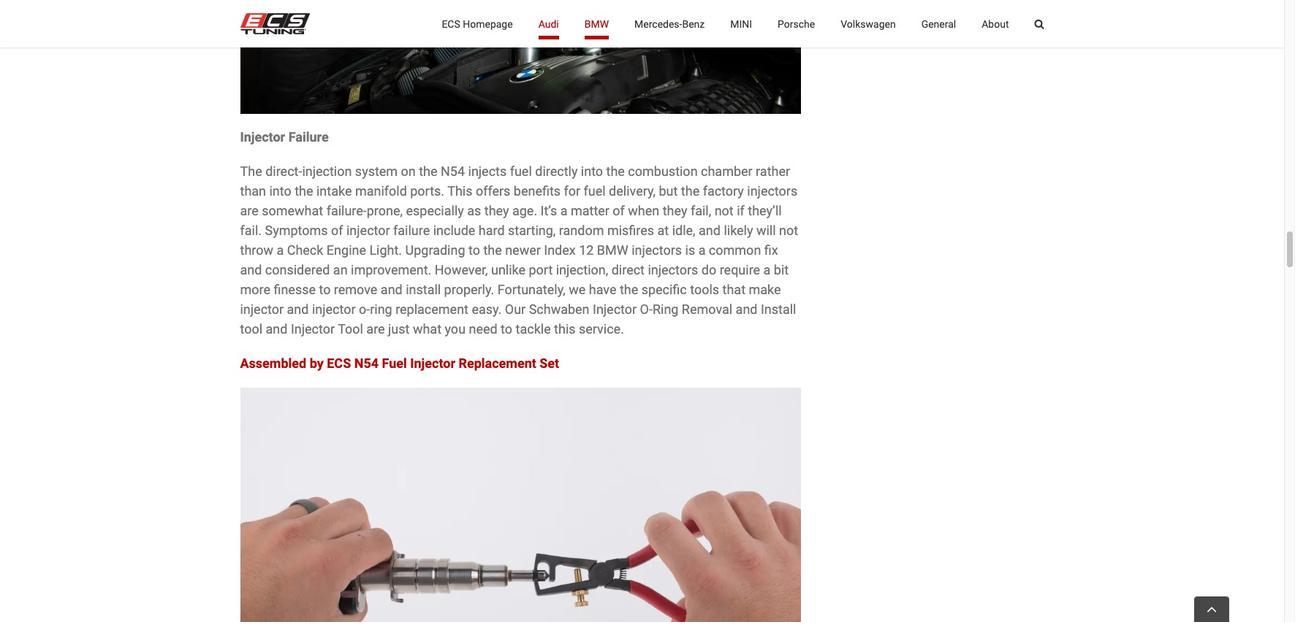 Task type: vqa. For each thing, say whether or not it's contained in the screenshot.
automotive within First things first, what is MPACT? If you've never been, MPACT is more than just a "BMW car show." It's an automotive festival of sorts that includes exhibition drift sessions, roll racing, burnout contests, a judged car show, HPDE track sessions, and much more. Of course, all of this is through the BMW enthusiast lens, but the event is open to anyone. To go, you'll need tickets, which you can purchase
no



Task type: describe. For each thing, give the bounding box(es) containing it.
bmw link
[[585, 0, 609, 48]]

fail,
[[691, 203, 711, 218]]

it's
[[541, 203, 557, 218]]

replacement
[[459, 356, 536, 371]]

a right 'it's'
[[560, 203, 568, 218]]

0 vertical spatial injectors
[[747, 183, 798, 199]]

easy.
[[472, 302, 502, 317]]

unlike
[[491, 262, 526, 277]]

failure
[[393, 223, 430, 238]]

ports.
[[410, 183, 445, 199]]

1 horizontal spatial are
[[367, 321, 385, 337]]

as
[[467, 203, 481, 218]]

a right "throw" on the left of the page
[[277, 242, 284, 258]]

2 they from the left
[[663, 203, 687, 218]]

bit
[[774, 262, 789, 277]]

ring
[[370, 302, 392, 317]]

that
[[723, 282, 746, 297]]

set
[[540, 356, 559, 371]]

is
[[685, 242, 695, 258]]

matter
[[571, 203, 610, 218]]

include
[[433, 223, 475, 238]]

this
[[448, 183, 473, 199]]

light.
[[369, 242, 402, 258]]

injector up the
[[240, 129, 285, 144]]

injection
[[302, 163, 352, 179]]

ecs homepage
[[442, 18, 513, 30]]

engine
[[327, 242, 366, 258]]

the direct-injection system on the n54 injects fuel directly into the combustion chamber rather than into the intake manifold ports. this offers benefits for fuel delivery, but the factory injectors are somewhat failure-prone, especially as they age. it's a matter of when they fail, not if they'll fail. symptoms of injector failure include hard starting, random misfires at idle, and likely will not throw a check engine light. upgrading to the newer index 12 bmw injectors is a common fix and considered an improvement. however, unlike port injection, direct injectors do require a bit more finesse to remove and install properly. fortunately, we have the specific tools that make injector and injector o-ring replacement easy. our schwaben injector o-ring removal and install tool and injector tool are just what you need to tackle this service.
[[240, 163, 798, 337]]

improvement.
[[351, 262, 432, 277]]

service.
[[579, 321, 624, 337]]

what
[[413, 321, 442, 337]]

injector down prone, at the top left
[[347, 223, 390, 238]]

benz
[[682, 18, 705, 30]]

by
[[310, 356, 324, 371]]

injector up 'by'
[[291, 321, 335, 337]]

when
[[628, 203, 660, 218]]

1 they from the left
[[485, 203, 509, 218]]

index
[[544, 242, 576, 258]]

assembled by ecs n54 fuel injector replacement set link
[[240, 356, 559, 371]]

0 vertical spatial to
[[469, 242, 480, 258]]

remove
[[334, 282, 378, 297]]

throw
[[240, 242, 273, 258]]

tool
[[240, 321, 263, 337]]

injector down what
[[410, 356, 455, 371]]

mercedes-benz link
[[635, 0, 705, 48]]

but
[[659, 183, 678, 199]]

on
[[401, 163, 416, 179]]

tools
[[690, 282, 719, 297]]

and down the improvement.
[[381, 282, 403, 297]]

0 horizontal spatial to
[[319, 282, 331, 297]]

assembled
[[240, 356, 306, 371]]

and down the that
[[736, 302, 758, 317]]

the down direct
[[620, 282, 638, 297]]

combustion
[[628, 163, 698, 179]]

starting,
[[508, 223, 556, 238]]

injector down have
[[593, 302, 637, 317]]

0 vertical spatial bmw
[[585, 18, 609, 30]]

and down fail, at top right
[[699, 223, 721, 238]]

1 vertical spatial into
[[269, 183, 292, 199]]

require
[[720, 262, 760, 277]]

bmw inside the direct-injection system on the n54 injects fuel directly into the combustion chamber rather than into the intake manifold ports. this offers benefits for fuel delivery, but the factory injectors are somewhat failure-prone, especially as they age. it's a matter of when they fail, not if they'll fail. symptoms of injector failure include hard starting, random misfires at idle, and likely will not throw a check engine light. upgrading to the newer index 12 bmw injectors is a common fix and considered an improvement. however, unlike port injection, direct injectors do require a bit more finesse to remove and install properly. fortunately, we have the specific tools that make injector and injector o-ring replacement easy. our schwaben injector o-ring removal and install tool and injector tool are just what you need to tackle this service.
[[597, 242, 628, 258]]

assembled by ecs n54 fuel injector replacement set
[[240, 356, 559, 371]]

1 horizontal spatial ecs
[[442, 18, 460, 30]]

porsche link
[[778, 0, 815, 48]]

random
[[559, 223, 604, 238]]

failure
[[289, 129, 329, 144]]

idle,
[[672, 223, 696, 238]]

finesse
[[274, 282, 316, 297]]

fuel
[[382, 356, 407, 371]]

symptoms
[[265, 223, 328, 238]]

n54 inside the direct-injection system on the n54 injects fuel directly into the combustion chamber rather than into the intake manifold ports. this offers benefits for fuel delivery, but the factory injectors are somewhat failure-prone, especially as they age. it's a matter of when they fail, not if they'll fail. symptoms of injector failure include hard starting, random misfires at idle, and likely will not throw a check engine light. upgrading to the newer index 12 bmw injectors is a common fix and considered an improvement. however, unlike port injection, direct injectors do require a bit more finesse to remove and install properly. fortunately, we have the specific tools that make injector and injector o-ring replacement easy. our schwaben injector o-ring removal and install tool and injector tool are just what you need to tackle this service.
[[441, 163, 465, 179]]

than
[[240, 183, 266, 199]]

volkswagen
[[841, 18, 896, 30]]

a right the is
[[699, 242, 706, 258]]

likely
[[724, 223, 753, 238]]

delivery,
[[609, 183, 656, 199]]

0 horizontal spatial fuel
[[510, 163, 532, 179]]

ecs tuning logo image
[[240, 13, 310, 34]]

1 vertical spatial ecs
[[327, 356, 351, 371]]

mini
[[730, 18, 752, 30]]

volkswagen link
[[841, 0, 896, 48]]

benefits
[[514, 183, 561, 199]]

somewhat
[[262, 203, 323, 218]]

about link
[[982, 0, 1009, 48]]

a left bit
[[764, 262, 771, 277]]

however,
[[435, 262, 488, 277]]

at
[[658, 223, 669, 238]]

about
[[982, 18, 1009, 30]]

and right tool
[[266, 321, 288, 337]]

1 vertical spatial of
[[331, 223, 343, 238]]

porsche
[[778, 18, 815, 30]]

1 vertical spatial not
[[779, 223, 798, 238]]

upgrading
[[405, 242, 465, 258]]



Task type: locate. For each thing, give the bounding box(es) containing it.
n54 left fuel
[[354, 356, 379, 371]]

will
[[757, 223, 776, 238]]

of up the misfires
[[613, 203, 625, 218]]

n54 up this
[[441, 163, 465, 179]]

to up however,
[[469, 242, 480, 258]]

ecs homepage link
[[442, 0, 513, 48]]

and down finesse
[[287, 302, 309, 317]]

0 vertical spatial n54
[[441, 163, 465, 179]]

n54
[[441, 163, 465, 179], [354, 356, 379, 371]]

1 horizontal spatial into
[[581, 163, 603, 179]]

the right the but
[[681, 183, 700, 199]]

into right directly at left top
[[581, 163, 603, 179]]

of
[[613, 203, 625, 218], [331, 223, 343, 238]]

0 horizontal spatial they
[[485, 203, 509, 218]]

1 horizontal spatial not
[[779, 223, 798, 238]]

the up somewhat
[[295, 183, 313, 199]]

the down hard
[[484, 242, 502, 258]]

manifold
[[355, 183, 407, 199]]

our
[[505, 302, 526, 317]]

o-
[[640, 302, 653, 317]]

tool
[[338, 321, 363, 337]]

ring
[[653, 302, 679, 317]]

to
[[469, 242, 480, 258], [319, 282, 331, 297], [501, 321, 513, 337]]

direct-
[[265, 163, 302, 179]]

fuel
[[510, 163, 532, 179], [584, 183, 606, 199]]

bmw up direct
[[597, 242, 628, 258]]

ecs right 'by'
[[327, 356, 351, 371]]

considered
[[265, 262, 330, 277]]

make
[[749, 282, 781, 297]]

0 horizontal spatial are
[[240, 203, 259, 218]]

1 horizontal spatial they
[[663, 203, 687, 218]]

not left if in the top right of the page
[[715, 203, 734, 218]]

1 horizontal spatial to
[[469, 242, 480, 258]]

prone,
[[367, 203, 403, 218]]

1 vertical spatial n54
[[354, 356, 379, 371]]

0 vertical spatial fuel
[[510, 163, 532, 179]]

mercedes-
[[635, 18, 682, 30]]

schwaben
[[529, 302, 590, 317]]

1 horizontal spatial of
[[613, 203, 625, 218]]

mini link
[[730, 0, 752, 48]]

hard
[[479, 223, 505, 238]]

rather
[[756, 163, 790, 179]]

offers
[[476, 183, 511, 199]]

age.
[[512, 203, 537, 218]]

general
[[922, 18, 956, 30]]

have
[[589, 282, 617, 297]]

the
[[240, 163, 262, 179]]

they'll
[[748, 203, 782, 218]]

injectors
[[747, 183, 798, 199], [632, 242, 682, 258], [648, 262, 698, 277]]

injector
[[347, 223, 390, 238], [240, 302, 284, 317], [312, 302, 356, 317]]

need
[[469, 321, 498, 337]]

a
[[560, 203, 568, 218], [277, 242, 284, 258], [699, 242, 706, 258], [764, 262, 771, 277]]

12
[[579, 242, 594, 258]]

we
[[569, 282, 586, 297]]

system
[[355, 163, 398, 179]]

1 vertical spatial are
[[367, 321, 385, 337]]

are
[[240, 203, 259, 218], [367, 321, 385, 337]]

general link
[[922, 0, 956, 48]]

common
[[709, 242, 761, 258]]

newer
[[505, 242, 541, 258]]

1 horizontal spatial fuel
[[584, 183, 606, 199]]

1 vertical spatial injectors
[[632, 242, 682, 258]]

are up fail.
[[240, 203, 259, 218]]

injection,
[[556, 262, 608, 277]]

injector down more
[[240, 302, 284, 317]]

0 vertical spatial ecs
[[442, 18, 460, 30]]

ecs left homepage
[[442, 18, 460, 30]]

intake
[[317, 183, 352, 199]]

1 vertical spatial to
[[319, 282, 331, 297]]

just
[[388, 321, 410, 337]]

and up more
[[240, 262, 262, 277]]

direct
[[612, 262, 645, 277]]

0 horizontal spatial into
[[269, 183, 292, 199]]

fortunately,
[[498, 282, 566, 297]]

0 vertical spatial of
[[613, 203, 625, 218]]

of up engine
[[331, 223, 343, 238]]

do
[[702, 262, 717, 277]]

fuel up benefits
[[510, 163, 532, 179]]

into
[[581, 163, 603, 179], [269, 183, 292, 199]]

replacement
[[396, 302, 469, 317]]

misfires
[[607, 223, 654, 238]]

1 vertical spatial fuel
[[584, 183, 606, 199]]

bmw right audi at left top
[[585, 18, 609, 30]]

1 vertical spatial bmw
[[597, 242, 628, 258]]

factory
[[703, 183, 744, 199]]

0 horizontal spatial not
[[715, 203, 734, 218]]

more
[[240, 282, 270, 297]]

you
[[445, 321, 466, 337]]

audi link
[[539, 0, 559, 48]]

2 horizontal spatial to
[[501, 321, 513, 337]]

0 horizontal spatial ecs
[[327, 356, 351, 371]]

directly
[[535, 163, 578, 179]]

injects
[[468, 163, 507, 179]]

removal
[[682, 302, 733, 317]]

0 vertical spatial not
[[715, 203, 734, 218]]

tackle
[[516, 321, 551, 337]]

fuel up matter
[[584, 183, 606, 199]]

are down ring
[[367, 321, 385, 337]]

port
[[529, 262, 553, 277]]

1 horizontal spatial n54
[[441, 163, 465, 179]]

they down the offers
[[485, 203, 509, 218]]

install
[[406, 282, 441, 297]]

0 vertical spatial into
[[581, 163, 603, 179]]

check
[[287, 242, 323, 258]]

they down the but
[[663, 203, 687, 218]]

audi
[[539, 18, 559, 30]]

especially
[[406, 203, 464, 218]]

injectors down the "at"
[[632, 242, 682, 258]]

specific
[[642, 282, 687, 297]]

to right finesse
[[319, 282, 331, 297]]

0 horizontal spatial n54
[[354, 356, 379, 371]]

the up the ports.
[[419, 163, 438, 179]]

mercedes-benz
[[635, 18, 705, 30]]

the up delivery,
[[606, 163, 625, 179]]

2 vertical spatial injectors
[[648, 262, 698, 277]]

they
[[485, 203, 509, 218], [663, 203, 687, 218]]

2 vertical spatial to
[[501, 321, 513, 337]]

not right the will
[[779, 223, 798, 238]]

into down direct-
[[269, 183, 292, 199]]

for
[[564, 183, 581, 199]]

0 vertical spatial are
[[240, 203, 259, 218]]

0 horizontal spatial of
[[331, 223, 343, 238]]

injectors up specific
[[648, 262, 698, 277]]

o-
[[359, 302, 370, 317]]

failure-
[[327, 203, 367, 218]]

fail.
[[240, 223, 262, 238]]

injector up tool
[[312, 302, 356, 317]]

to down our
[[501, 321, 513, 337]]

ecs
[[442, 18, 460, 30], [327, 356, 351, 371]]

injectors down rather
[[747, 183, 798, 199]]



